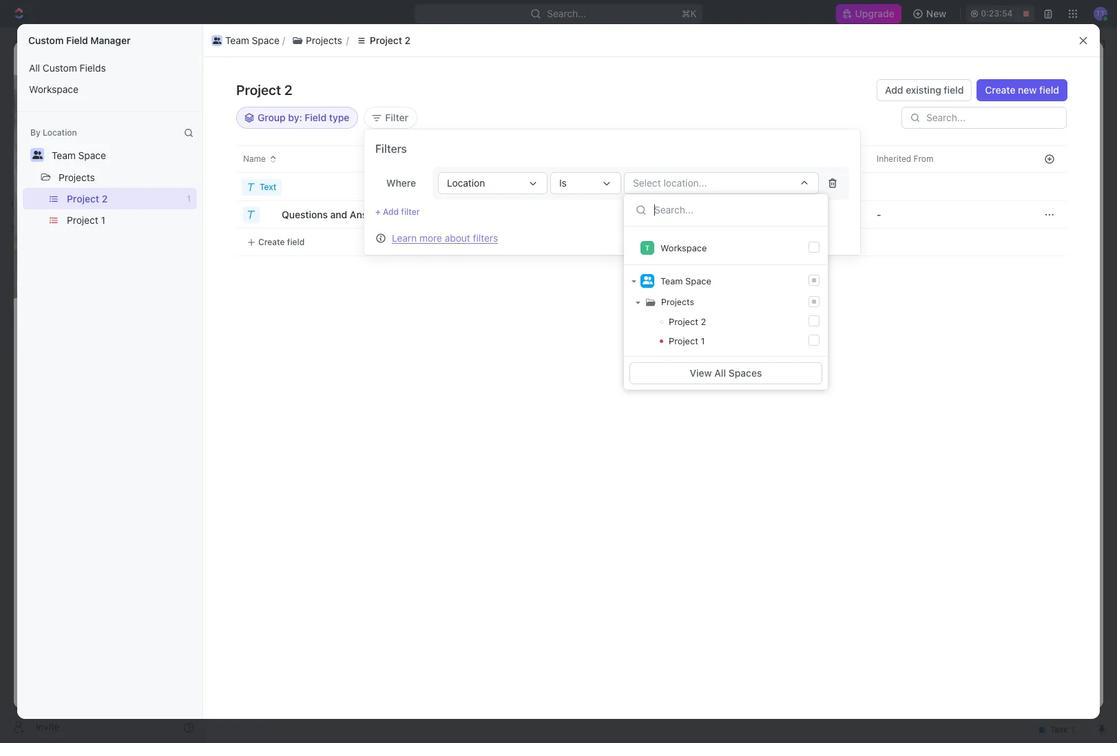 Task type: describe. For each thing, give the bounding box(es) containing it.
workspace inside button
[[29, 83, 78, 95]]

table
[[418, 127, 442, 139]]

spaces inside sidebar navigation
[[11, 223, 40, 234]]

learn
[[392, 232, 417, 244]]

0 horizontal spatial add task button
[[354, 192, 412, 208]]

date
[[739, 154, 757, 164]]

3 you changed status from from the top
[[800, 340, 900, 351]]

3 changed status from from the top
[[815, 230, 900, 240]]

questions inside custom fields element
[[119, 645, 164, 657]]

project 1 inside button
[[67, 214, 105, 226]]

17
[[914, 52, 922, 63]]

3 from from the top
[[880, 230, 898, 240]]

location...
[[664, 177, 707, 189]]

favorites button
[[6, 197, 53, 214]]

view all spaces
[[690, 367, 762, 379]]

turtle
[[652, 208, 677, 220]]

1 status from the top
[[853, 153, 877, 163]]

1 vertical spatial added
[[817, 362, 842, 373]]

manager
[[91, 34, 131, 46]]

where
[[386, 177, 416, 189]]

custom field manager
[[28, 34, 131, 46]]

0 vertical spatial add task
[[1018, 88, 1059, 100]]

0 horizontal spatial team space link
[[91, 52, 145, 63]]

4 changed status from from the top
[[815, 307, 900, 318]]

all custom fields
[[29, 62, 106, 74]]

task
[[866, 131, 882, 141]]

task 1 link
[[274, 235, 477, 255]]

questions and answers inside button
[[282, 208, 389, 220]]

inbox
[[33, 95, 57, 107]]

5 status from the top
[[853, 285, 877, 296]]

project 1 button
[[61, 209, 197, 231]]

spaces inside 'button'
[[729, 367, 762, 379]]

create field
[[258, 237, 305, 247]]

text button
[[242, 179, 282, 195]]

field inside the questions and answers row group
[[287, 237, 305, 247]]

all inside button
[[29, 62, 40, 74]]

text
[[260, 182, 277, 192]]

subtasks button
[[148, 566, 206, 591]]

customize
[[1000, 127, 1048, 139]]

0 vertical spatial add task button
[[1010, 83, 1068, 105]]

create new field
[[985, 84, 1059, 96]]

location
[[43, 127, 77, 138]]

1 horizontal spatial created
[[760, 154, 791, 164]]

fields
[[80, 62, 106, 74]]

0 horizontal spatial add
[[370, 194, 386, 205]]

you added
[[800, 362, 844, 373]]

created
[[817, 131, 847, 141]]

calendar
[[351, 127, 392, 139]]

1 changed status from from the top
[[815, 153, 900, 163]]

projects link
[[298, 36, 355, 52]]

space inside 'list'
[[252, 34, 280, 46]]

1 horizontal spatial /
[[292, 38, 295, 50]]

new
[[926, 8, 947, 19]]

add existing field button
[[877, 79, 972, 101]]

hide button
[[938, 124, 979, 143]]

3 you from the top
[[800, 263, 815, 273]]

1 vertical spatial add task
[[370, 194, 407, 205]]

4 status from the top
[[853, 263, 877, 273]]

add inside add existing field button
[[885, 84, 903, 96]]

view all spaces button
[[630, 362, 822, 384]]

7 status from the top
[[853, 340, 877, 351]]

in
[[256, 194, 264, 205]]

grid containing questions and answers
[[203, 145, 1067, 708]]

by
[[30, 127, 41, 138]]

hide for hide dropdown button
[[954, 127, 975, 139]]

field for add existing field
[[944, 84, 964, 96]]

inherited from
[[877, 154, 934, 164]]

customize button
[[982, 124, 1053, 143]]

docs link
[[6, 114, 200, 136]]

select
[[633, 177, 661, 189]]

sidebar navigation
[[0, 28, 206, 743]]

search button
[[881, 124, 935, 143]]

board link
[[254, 124, 284, 143]]

2 inside project 2 link
[[415, 38, 421, 50]]

project inside the project 2 button
[[370, 34, 402, 46]]

0 horizontal spatial project 2 link
[[209, 52, 249, 63]]

and inside button
[[330, 208, 347, 220]]

1 vertical spatial workspace
[[661, 242, 707, 254]]

assignees
[[574, 161, 615, 172]]

1 vertical spatial projects button
[[52, 166, 101, 188]]

list link
[[307, 124, 326, 143]]

3 changed from the top
[[817, 230, 851, 240]]

row group containing terry turtle
[[444, 174, 1033, 256]]

added watcher:
[[833, 175, 898, 185]]

hide button
[[709, 158, 739, 175]]

on
[[884, 52, 894, 63]]

learn more about filters
[[392, 232, 498, 244]]

project inside project 1 button
[[67, 214, 98, 226]]

in progress
[[256, 194, 311, 205]]

filter button
[[364, 107, 417, 129]]

created this task
[[815, 131, 882, 141]]

t
[[645, 244, 650, 252]]

search...
[[547, 8, 587, 19]]

hide for hide button
[[715, 161, 733, 172]]

project inside project 2 link
[[380, 38, 412, 50]]

nov
[[896, 52, 911, 63]]

user group image inside tree
[[14, 270, 24, 278]]

progress
[[266, 194, 311, 205]]

calendar link
[[349, 124, 392, 143]]

this
[[849, 131, 863, 141]]

gantt
[[468, 127, 493, 139]]

select location... button
[[624, 172, 819, 194]]

new button
[[907, 3, 955, 25]]

answers inside custom fields element
[[186, 645, 223, 657]]

from
[[914, 154, 934, 164]]

1 inside button
[[101, 214, 105, 226]]

3 status from the top
[[853, 230, 877, 240]]

gantt link
[[465, 124, 493, 143]]

answers inside questions and answers button
[[350, 208, 389, 220]]

subtasks
[[153, 573, 201, 585]]

task sidebar content section
[[772, 75, 1062, 709]]

by location
[[30, 127, 77, 138]]

7 from from the top
[[880, 340, 898, 351]]

assignees button
[[557, 158, 621, 175]]

questions and answers row group
[[203, 174, 479, 256]]

questions and answers button
[[280, 204, 397, 226]]

view
[[690, 367, 712, 379]]

home link
[[6, 67, 200, 89]]

5 you from the top
[[800, 307, 815, 318]]

board
[[257, 127, 284, 139]]

favorites
[[11, 200, 47, 210]]

2 horizontal spatial add
[[1018, 88, 1036, 100]]

2 vertical spatial task
[[278, 239, 299, 251]]

select location...
[[633, 177, 707, 189]]

2 inside the project 2 button
[[405, 34, 411, 46]]

0 horizontal spatial search... text field
[[624, 194, 828, 227]]

5 from from the top
[[880, 285, 898, 296]]

tree inside sidebar navigation
[[6, 240, 200, 426]]



Task type: vqa. For each thing, say whether or not it's contained in the screenshot.
email
no



Task type: locate. For each thing, give the bounding box(es) containing it.
1 horizontal spatial all
[[715, 367, 726, 379]]

to left the do
[[931, 153, 941, 163]]

2 you changed status from from the top
[[800, 285, 900, 296]]

cell inside the questions and answers row group
[[203, 201, 238, 229]]

1 horizontal spatial questions
[[282, 208, 328, 220]]

changed status from down - at the top right of page
[[815, 230, 900, 240]]

0 horizontal spatial answers
[[186, 645, 223, 657]]

0 horizontal spatial hide
[[715, 161, 733, 172]]

1 horizontal spatial task
[[388, 194, 407, 205]]

0 horizontal spatial /
[[201, 52, 204, 63]]

row containing location(s)
[[444, 145, 1033, 173]]

2 horizontal spatial created
[[851, 52, 882, 63]]

custom fields element
[[93, 637, 686, 699]]

hide inside dropdown button
[[954, 127, 975, 139]]

1 horizontal spatial add task
[[1018, 88, 1059, 100]]

created for created on nov 17
[[851, 52, 882, 63]]

list containing team space
[[209, 32, 1073, 49]]

0 vertical spatial questions
[[282, 208, 328, 220]]

hide right search
[[954, 127, 975, 139]]

questions and answers
[[282, 208, 389, 220], [119, 645, 223, 657]]

grid
[[203, 145, 1067, 708]]

and inside custom fields element
[[166, 645, 183, 657]]

cell
[[444, 174, 582, 201], [582, 174, 720, 201], [720, 174, 858, 201], [858, 174, 995, 201], [995, 174, 1033, 201], [1033, 174, 1067, 201], [203, 201, 238, 229], [444, 201, 582, 229], [720, 201, 858, 229], [995, 201, 1033, 229], [444, 229, 582, 256], [582, 229, 720, 256], [720, 229, 858, 256], [858, 229, 995, 256], [995, 229, 1033, 256], [1033, 229, 1067, 256]]

1 horizontal spatial team space link
[[214, 36, 289, 52]]

inherited
[[877, 154, 911, 164]]

Search... text field
[[927, 112, 1059, 123], [624, 194, 828, 227]]

list containing all custom fields
[[17, 57, 203, 100]]

terry turtle
[[626, 208, 677, 220]]

field down progress
[[287, 237, 305, 247]]

2 vertical spatial you changed status from
[[800, 340, 900, 351]]

0 vertical spatial project 1
[[67, 214, 105, 226]]

1 you from the top
[[800, 153, 815, 163]]

Search tasks... text field
[[946, 156, 1084, 177]]

0 horizontal spatial workspace
[[29, 83, 78, 95]]

1 horizontal spatial project 1
[[669, 335, 705, 346]]

inbox link
[[6, 90, 200, 112]]

0 vertical spatial task
[[1039, 88, 1059, 100]]

2 horizontal spatial /
[[357, 38, 360, 50]]

1 horizontal spatial answers
[[350, 208, 389, 220]]

2 complete from the top
[[809, 318, 849, 329]]

changed status from up you added
[[815, 307, 900, 318]]

created by
[[601, 154, 644, 164]]

add task button down where
[[354, 192, 412, 208]]

/ project 2
[[201, 52, 249, 63]]

created for created by
[[601, 154, 632, 164]]

do
[[943, 153, 954, 163]]

complete down clickbot
[[809, 241, 849, 251]]

0 vertical spatial complete
[[809, 241, 849, 251]]

1 vertical spatial complete
[[809, 318, 849, 329]]

5 changed from the top
[[817, 285, 851, 296]]

0 horizontal spatial team space button
[[45, 144, 112, 166]]

task down where
[[388, 194, 407, 205]]

7 changed from the top
[[817, 340, 851, 351]]

add task button up customize
[[1010, 83, 1068, 105]]

user group image inside 'list'
[[213, 37, 221, 44]]

0 horizontal spatial user group image
[[14, 270, 24, 278]]

custom left field
[[28, 34, 64, 46]]

0 vertical spatial search... text field
[[927, 112, 1059, 123]]

custom inside all custom fields button
[[43, 62, 77, 74]]

6 changed from the top
[[817, 307, 851, 318]]

1 vertical spatial list
[[17, 57, 203, 100]]

0 horizontal spatial spaces
[[11, 223, 40, 234]]

complete
[[809, 241, 849, 251], [809, 318, 849, 329]]

to for to do
[[931, 153, 941, 163]]

task 1
[[278, 239, 306, 251]]

2 to from the left
[[931, 153, 941, 163]]

project 2 button
[[349, 32, 418, 49]]

1 horizontal spatial add
[[885, 84, 903, 96]]

6 from from the top
[[880, 307, 898, 318]]

0 horizontal spatial created
[[601, 154, 632, 164]]

workspace down all custom fields
[[29, 83, 78, 95]]

1 vertical spatial add task button
[[354, 192, 412, 208]]

list containing project 2
[[17, 188, 203, 231]]

list
[[309, 127, 326, 139]]

1 horizontal spatial and
[[330, 208, 347, 220]]

row inside grid
[[444, 145, 1033, 173]]

add existing field
[[885, 84, 964, 96]]

press space to select this row. row containing questions and answers
[[203, 201, 444, 229]]

0 vertical spatial spaces
[[11, 223, 40, 234]]

complete up you added
[[809, 318, 849, 329]]

create for create field
[[258, 237, 285, 247]]

spaces down favorites button
[[11, 223, 40, 234]]

2 horizontal spatial field
[[1040, 84, 1059, 96]]

0 vertical spatial questions and answers
[[282, 208, 389, 220]]

created on nov 17
[[851, 52, 922, 63]]

field right new
[[1040, 84, 1059, 96]]

0 vertical spatial all
[[29, 62, 40, 74]]

add task up customize
[[1018, 88, 1059, 100]]

docs
[[33, 118, 56, 130]]

to for to
[[911, 153, 921, 163]]

1 vertical spatial questions and answers
[[119, 645, 223, 657]]

changed status from
[[815, 153, 900, 163], [815, 208, 900, 218], [815, 230, 900, 240], [815, 307, 900, 318]]

0 horizontal spatial to
[[911, 153, 921, 163]]

0 vertical spatial added
[[835, 175, 860, 185]]

team
[[225, 34, 249, 46], [231, 38, 255, 50], [91, 52, 115, 63], [52, 149, 76, 161], [661, 276, 683, 287]]

add task
[[1018, 88, 1059, 100], [370, 194, 407, 205]]

add
[[885, 84, 903, 96], [1018, 88, 1036, 100], [370, 194, 386, 205]]

1 vertical spatial questions
[[119, 645, 164, 657]]

0 vertical spatial list
[[209, 32, 1073, 49]]

1 vertical spatial project 1
[[669, 335, 705, 346]]

share button
[[928, 47, 971, 69]]

1 complete from the top
[[809, 241, 849, 251]]

1 horizontal spatial projects button
[[285, 32, 349, 49]]

changed status from down this
[[815, 153, 900, 163]]

1 you changed status from from the top
[[800, 263, 900, 273]]

terry
[[626, 208, 649, 220]]

0 vertical spatial you changed status from
[[800, 263, 900, 273]]

1 vertical spatial create
[[258, 237, 285, 247]]

create inside the questions and answers row group
[[258, 237, 285, 247]]

0 horizontal spatial projects button
[[52, 166, 101, 188]]

projects
[[306, 34, 342, 46], [315, 38, 351, 50], [59, 172, 95, 183], [661, 297, 694, 307]]

⌘k
[[682, 8, 697, 19]]

1 vertical spatial spaces
[[729, 367, 762, 379]]

1 from from the top
[[880, 153, 898, 163]]

all right "view"
[[715, 367, 726, 379]]

press space to select this row. row containing terry turtle
[[444, 201, 1033, 229]]

1 to from the left
[[911, 153, 921, 163]]

add left existing at the top right of page
[[885, 84, 903, 96]]

0 horizontal spatial questions
[[119, 645, 164, 657]]

task down progress
[[278, 239, 299, 251]]

1 horizontal spatial questions and answers
[[282, 208, 389, 220]]

0 horizontal spatial and
[[166, 645, 183, 657]]

1 horizontal spatial spaces
[[729, 367, 762, 379]]

search
[[899, 127, 931, 139]]

add up task 1 link
[[370, 194, 386, 205]]

questions and answers inside custom fields element
[[119, 645, 223, 657]]

2 from from the top
[[880, 208, 898, 218]]

hide up select location... dropdown button at the top of page
[[715, 161, 733, 172]]

and
[[330, 208, 347, 220], [166, 645, 183, 657]]

field for create new field
[[1040, 84, 1059, 96]]

1 horizontal spatial create
[[985, 84, 1016, 96]]

1 horizontal spatial workspace
[[661, 242, 707, 254]]

name
[[243, 154, 266, 164]]

create for create new field
[[985, 84, 1016, 96]]

changed
[[817, 153, 851, 163], [817, 208, 851, 218], [817, 230, 851, 240], [817, 263, 851, 273], [817, 285, 851, 296], [817, 307, 851, 318], [817, 340, 851, 351]]

field inside button
[[944, 84, 964, 96]]

0 vertical spatial and
[[330, 208, 347, 220]]

list
[[209, 32, 1073, 49], [17, 57, 203, 100], [17, 188, 203, 231]]

1
[[187, 194, 191, 204], [101, 214, 105, 226], [301, 239, 306, 251], [701, 335, 705, 346]]

tree
[[6, 240, 200, 426]]

created
[[851, 52, 882, 63], [601, 154, 632, 164], [760, 154, 791, 164]]

changed status from down "added watcher:" at top
[[815, 208, 900, 218]]

1 horizontal spatial field
[[944, 84, 964, 96]]

row group
[[444, 174, 1033, 256], [1033, 174, 1067, 256]]

task
[[1039, 88, 1059, 100], [388, 194, 407, 205], [278, 239, 299, 251]]

0 vertical spatial hide
[[954, 127, 975, 139]]

team space, , element
[[72, 51, 85, 65]]

add task button
[[1010, 83, 1068, 105], [354, 192, 412, 208]]

4 from from the top
[[880, 263, 898, 273]]

eloisefrancis23@gmail. com
[[800, 175, 992, 196]]

invite
[[36, 721, 60, 733]]

7 you from the top
[[800, 362, 815, 373]]

1 vertical spatial and
[[166, 645, 183, 657]]

you
[[800, 153, 815, 163], [800, 230, 815, 240], [800, 263, 815, 273], [800, 285, 815, 296], [800, 307, 815, 318], [800, 340, 815, 351], [800, 362, 815, 373]]

1 vertical spatial you changed status from
[[800, 285, 900, 296]]

about
[[445, 232, 470, 244]]

0 horizontal spatial task
[[278, 239, 299, 251]]

press space to select this row. row
[[444, 174, 1033, 201], [203, 201, 444, 229], [444, 201, 1033, 229], [444, 229, 1033, 256]]

field
[[66, 34, 88, 46]]

0 horizontal spatial all
[[29, 62, 40, 74]]

upgrade
[[855, 8, 895, 19]]

hide inside button
[[715, 161, 733, 172]]

to
[[911, 153, 921, 163], [931, 153, 941, 163]]

share
[[936, 52, 962, 63]]

custom down field
[[43, 62, 77, 74]]

upgrade link
[[836, 4, 902, 23]]

press space to select this row. row inside the questions and answers row group
[[203, 201, 444, 229]]

0 vertical spatial answers
[[350, 208, 389, 220]]

1 vertical spatial answers
[[186, 645, 223, 657]]

project
[[370, 34, 402, 46], [380, 38, 412, 50], [209, 52, 241, 63], [236, 82, 281, 98], [239, 82, 301, 105], [67, 193, 99, 205], [67, 214, 98, 226], [669, 316, 698, 327], [669, 335, 698, 346]]

create left new
[[985, 84, 1016, 96]]

1 horizontal spatial project 2 link
[[363, 36, 424, 52]]

user group image
[[14, 270, 24, 278], [642, 277, 653, 285]]

2 row group from the left
[[1033, 174, 1067, 256]]

0:23:54
[[981, 8, 1013, 19]]

spaces
[[11, 223, 40, 234], [729, 367, 762, 379]]

added
[[835, 175, 860, 185], [817, 362, 842, 373]]

spaces right "view"
[[729, 367, 762, 379]]

user group image
[[213, 37, 221, 44], [219, 41, 227, 48]]

0 horizontal spatial field
[[287, 237, 305, 247]]

workspace
[[29, 83, 78, 95], [661, 242, 707, 254]]

date created
[[739, 154, 791, 164]]

0 vertical spatial workspace
[[29, 83, 78, 95]]

task right new
[[1039, 88, 1059, 100]]

from
[[880, 153, 898, 163], [880, 208, 898, 218], [880, 230, 898, 240], [880, 263, 898, 273], [880, 285, 898, 296], [880, 307, 898, 318], [880, 340, 898, 351]]

project 2 inside button
[[370, 34, 411, 46]]

all up the inbox
[[29, 62, 40, 74]]

all custom fields button
[[23, 57, 197, 79]]

0 horizontal spatial questions and answers
[[119, 645, 223, 657]]

1 horizontal spatial team space button
[[209, 32, 282, 49]]

1 horizontal spatial hide
[[954, 127, 975, 139]]

6 status from the top
[[853, 307, 877, 318]]

1 vertical spatial search... text field
[[624, 194, 828, 227]]

create down in
[[258, 237, 285, 247]]

1 horizontal spatial add task button
[[1010, 83, 1068, 105]]

workspace right t
[[661, 242, 707, 254]]

team space button up the / project 2
[[209, 32, 282, 49]]

filters
[[473, 232, 498, 244]]

1 horizontal spatial search... text field
[[927, 112, 1059, 123]]

2 vertical spatial list
[[17, 188, 203, 231]]

created right date in the right of the page
[[760, 154, 791, 164]]

team space link
[[214, 36, 289, 52], [91, 52, 145, 63]]

search... text field up customize button
[[927, 112, 1059, 123]]

questions inside button
[[282, 208, 328, 220]]

existing
[[906, 84, 942, 96]]

name row
[[203, 145, 444, 173]]

0 horizontal spatial create
[[258, 237, 285, 247]]

1 vertical spatial task
[[388, 194, 407, 205]]

1 horizontal spatial user group image
[[642, 277, 653, 285]]

column header
[[203, 145, 214, 173], [203, 145, 238, 173], [995, 145, 1033, 173]]

2 changed from the top
[[817, 208, 851, 218]]

1 row group from the left
[[444, 174, 1033, 256]]

4 you from the top
[[800, 285, 815, 296]]

0 horizontal spatial add task
[[370, 194, 407, 205]]

4 changed from the top
[[817, 263, 851, 273]]

1 vertical spatial all
[[715, 367, 726, 379]]

1 vertical spatial custom
[[43, 62, 77, 74]]

all
[[29, 62, 40, 74], [715, 367, 726, 379]]

search... text field down hide button
[[624, 194, 828, 227]]

add task down where
[[370, 194, 407, 205]]

watcher:
[[862, 175, 896, 185]]

clickbot
[[800, 175, 833, 185]]

0 vertical spatial team space button
[[209, 32, 282, 49]]

more
[[420, 232, 442, 244]]

eloisefrancis23@gmail.
[[898, 175, 992, 185]]

2 horizontal spatial task
[[1039, 88, 1059, 100]]

add up customize
[[1018, 88, 1036, 100]]

0 horizontal spatial project 1
[[67, 214, 105, 226]]

new
[[1018, 84, 1037, 96]]

1 vertical spatial team space button
[[45, 144, 112, 166]]

projects button
[[285, 32, 349, 49], [52, 166, 101, 188]]

2 status from the top
[[853, 208, 877, 218]]

0 vertical spatial projects button
[[285, 32, 349, 49]]

-
[[877, 208, 881, 220]]

workspace button
[[23, 79, 197, 100]]

create field button
[[242, 234, 310, 250]]

home
[[33, 72, 59, 83]]

team space button
[[209, 32, 282, 49], [45, 144, 112, 166]]

2 you from the top
[[800, 230, 815, 240]]

questions
[[282, 208, 328, 220], [119, 645, 164, 657]]

create new field button
[[977, 79, 1068, 101]]

1 changed from the top
[[817, 153, 851, 163]]

1 horizontal spatial to
[[931, 153, 941, 163]]

table link
[[415, 124, 442, 143]]

1 vertical spatial hide
[[715, 161, 733, 172]]

created left 'by'
[[601, 154, 632, 164]]

all inside 'button'
[[715, 367, 726, 379]]

dashboards
[[33, 142, 87, 154]]

0 vertical spatial custom
[[28, 34, 64, 46]]

field right existing at the top right of page
[[944, 84, 964, 96]]

project 2
[[370, 34, 411, 46], [380, 38, 421, 50], [236, 82, 293, 98], [239, 82, 321, 105], [67, 193, 108, 205], [669, 316, 706, 327]]

com
[[800, 175, 992, 196]]

2 changed status from from the top
[[815, 208, 900, 218]]

to down search
[[911, 153, 921, 163]]

Edit task name text field
[[93, 367, 686, 393]]

row
[[444, 145, 1033, 173]]

created left on
[[851, 52, 882, 63]]

0 vertical spatial create
[[985, 84, 1016, 96]]

team space button down "location" in the top of the page
[[45, 144, 112, 166]]

dashboards link
[[6, 137, 200, 159]]

6 you from the top
[[800, 340, 815, 351]]



